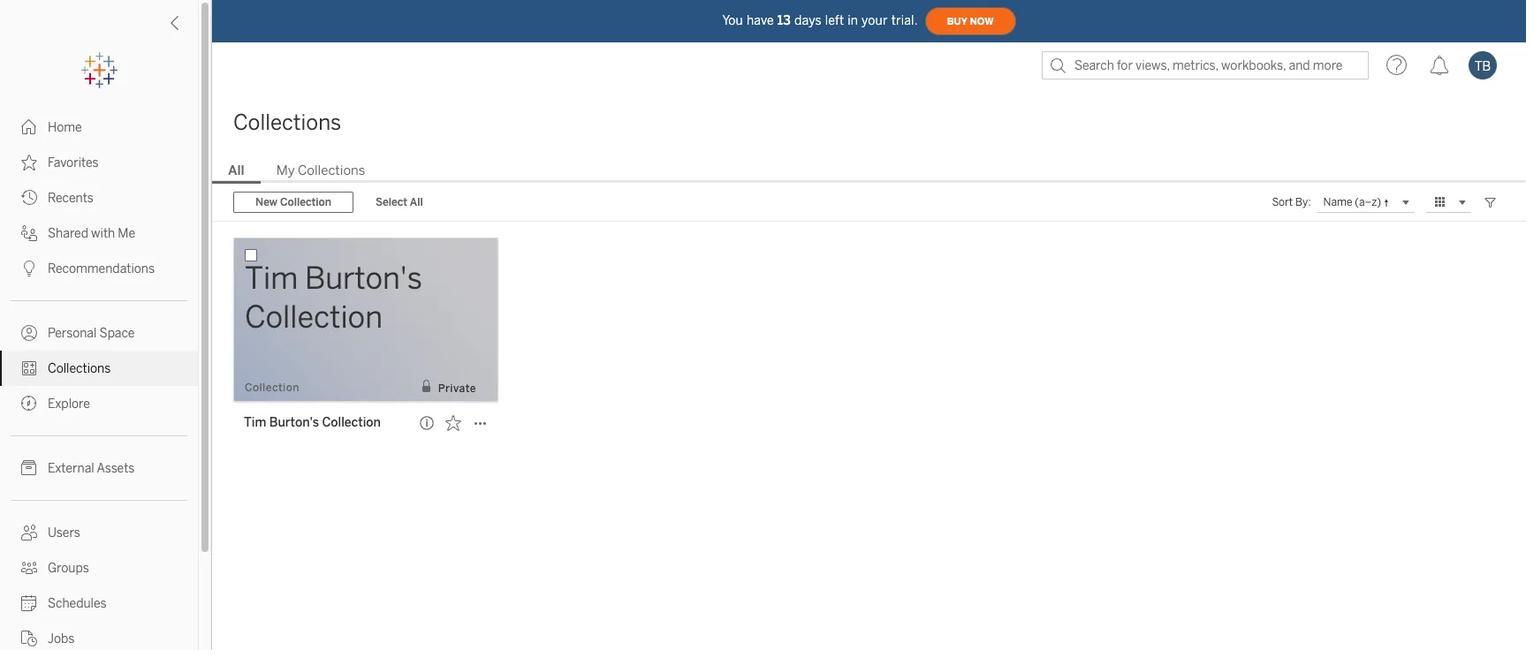 Task type: vqa. For each thing, say whether or not it's contained in the screenshot.
by text only_f5he34f icon corresponding to Recents
yes



Task type: locate. For each thing, give the bounding box(es) containing it.
collection down my collections
[[280, 196, 331, 209]]

by text only_f5he34f image inside home link
[[21, 119, 37, 135]]

by text only_f5he34f image inside recommendations link
[[21, 261, 37, 277]]

all
[[228, 163, 244, 179], [410, 196, 423, 209]]

collection
[[280, 196, 331, 209], [322, 415, 381, 430]]

Search for views, metrics, workbooks, and more text field
[[1042, 51, 1369, 80]]

by text only_f5he34f image inside schedules link
[[21, 596, 37, 612]]

by text only_f5he34f image for users
[[21, 525, 37, 541]]

personal space
[[48, 326, 135, 341]]

schedules
[[48, 597, 107, 612]]

new collection
[[255, 196, 331, 209]]

by text only_f5he34f image for personal space
[[21, 325, 37, 341]]

new collection button
[[233, 192, 353, 213]]

by text only_f5he34f image inside personal space link
[[21, 325, 37, 341]]

by text only_f5he34f image left users
[[21, 525, 37, 541]]

navigation
[[212, 157, 1526, 184]]

by text only_f5he34f image
[[21, 190, 37, 206], [21, 225, 37, 241], [21, 396, 37, 412], [21, 525, 37, 541]]

by text only_f5he34f image inside groups "link"
[[21, 560, 37, 576]]

1 by text only_f5he34f image from the top
[[21, 119, 37, 135]]

7 by text only_f5he34f image from the top
[[21, 560, 37, 576]]

burton's
[[269, 415, 319, 430]]

collections up my
[[233, 110, 341, 135]]

space
[[99, 326, 135, 341]]

home
[[48, 120, 82, 135]]

2 by text only_f5he34f image from the top
[[21, 155, 37, 171]]

recommendations
[[48, 262, 155, 277]]

by:
[[1295, 196, 1311, 209]]

by text only_f5he34f image for groups
[[21, 560, 37, 576]]

personal space link
[[0, 316, 198, 351]]

2 by text only_f5he34f image from the top
[[21, 225, 37, 241]]

groups link
[[0, 551, 198, 586]]

13
[[778, 13, 791, 28]]

with
[[91, 226, 115, 241]]

sub-spaces tab list
[[212, 161, 1526, 184]]

my collections
[[276, 163, 365, 179]]

buy
[[947, 15, 968, 27]]

0 vertical spatial collections
[[233, 110, 341, 135]]

0 vertical spatial all
[[228, 163, 244, 179]]

your
[[862, 13, 888, 28]]

by text only_f5he34f image inside users link
[[21, 525, 37, 541]]

by text only_f5he34f image for jobs
[[21, 631, 37, 647]]

by text only_f5he34f image inside the external assets link
[[21, 460, 37, 476]]

by text only_f5he34f image left "explore"
[[21, 396, 37, 412]]

shared
[[48, 226, 88, 241]]

home link
[[0, 110, 198, 145]]

me
[[118, 226, 135, 241]]

external assets link
[[0, 451, 198, 486]]

users
[[48, 526, 80, 541]]

favorites link
[[0, 145, 198, 180]]

all inside sub-spaces tab list
[[228, 163, 244, 179]]

recents link
[[0, 180, 198, 216]]

1 vertical spatial collections
[[298, 163, 365, 179]]

collections
[[233, 110, 341, 135], [298, 163, 365, 179], [48, 361, 111, 376]]

groups
[[48, 561, 89, 576]]

tim
[[244, 415, 266, 430]]

5 by text only_f5he34f image from the top
[[21, 361, 37, 376]]

jobs link
[[0, 621, 198, 650]]

you have 13 days left in your trial.
[[722, 13, 918, 28]]

by text only_f5he34f image inside explore link
[[21, 396, 37, 412]]

collections down personal
[[48, 361, 111, 376]]

collections inside main navigation. press the up and down arrow keys to access links. element
[[48, 361, 111, 376]]

sort by:
[[1272, 196, 1311, 209]]

2 vertical spatial collections
[[48, 361, 111, 376]]

by text only_f5he34f image inside collections link
[[21, 361, 37, 376]]

shared with me
[[48, 226, 135, 241]]

explore
[[48, 397, 90, 412]]

collections inside sub-spaces tab list
[[298, 163, 365, 179]]

1 vertical spatial all
[[410, 196, 423, 209]]

by text only_f5he34f image inside favorites link
[[21, 155, 37, 171]]

by text only_f5he34f image for shared with me
[[21, 225, 37, 241]]

4 by text only_f5he34f image from the top
[[21, 325, 37, 341]]

9 by text only_f5he34f image from the top
[[21, 631, 37, 647]]

3 by text only_f5he34f image from the top
[[21, 261, 37, 277]]

1 horizontal spatial all
[[410, 196, 423, 209]]

now
[[970, 15, 994, 27]]

1 by text only_f5he34f image from the top
[[21, 190, 37, 206]]

by text only_f5he34f image inside shared with me link
[[21, 225, 37, 241]]

personal
[[48, 326, 97, 341]]

main navigation. press the up and down arrow keys to access links. element
[[0, 110, 198, 650]]

recents
[[48, 191, 93, 206]]

all right select at the left
[[410, 196, 423, 209]]

by text only_f5he34f image
[[21, 119, 37, 135], [21, 155, 37, 171], [21, 261, 37, 277], [21, 325, 37, 341], [21, 361, 37, 376], [21, 460, 37, 476], [21, 560, 37, 576], [21, 596, 37, 612], [21, 631, 37, 647]]

1 vertical spatial collection
[[322, 415, 381, 430]]

collections main content
[[212, 88, 1526, 650]]

0 horizontal spatial all
[[228, 163, 244, 179]]

select all
[[376, 196, 423, 209]]

collection inside button
[[280, 196, 331, 209]]

new
[[255, 196, 278, 209]]

by text only_f5he34f image for schedules
[[21, 596, 37, 612]]

by text only_f5he34f image left recents
[[21, 190, 37, 206]]

by text only_f5he34f image inside jobs link
[[21, 631, 37, 647]]

4 by text only_f5he34f image from the top
[[21, 525, 37, 541]]

collections link
[[0, 351, 198, 386]]

3 by text only_f5he34f image from the top
[[21, 396, 37, 412]]

collection right burton's
[[322, 415, 381, 430]]

collections right my
[[298, 163, 365, 179]]

days
[[794, 13, 822, 28]]

8 by text only_f5he34f image from the top
[[21, 596, 37, 612]]

0 vertical spatial collection
[[280, 196, 331, 209]]

6 by text only_f5he34f image from the top
[[21, 460, 37, 476]]

select all button
[[364, 192, 435, 213]]

tim burton's collection
[[244, 415, 381, 430]]

by text only_f5he34f image inside recents link
[[21, 190, 37, 206]]

by text only_f5he34f image left shared
[[21, 225, 37, 241]]

all left my
[[228, 163, 244, 179]]



Task type: describe. For each thing, give the bounding box(es) containing it.
left
[[825, 13, 844, 28]]

sort
[[1272, 196, 1293, 209]]

by text only_f5he34f image for favorites
[[21, 155, 37, 171]]

external assets
[[48, 461, 135, 476]]

my
[[276, 163, 295, 179]]

explore link
[[0, 386, 198, 422]]

by text only_f5he34f image for collections
[[21, 361, 37, 376]]

recommendations link
[[0, 251, 198, 286]]

shared with me link
[[0, 216, 198, 251]]

in
[[848, 13, 858, 28]]

all inside button
[[410, 196, 423, 209]]

select
[[376, 196, 408, 209]]

jobs
[[48, 632, 74, 647]]

you
[[722, 13, 743, 28]]

by text only_f5he34f image for recommendations
[[21, 261, 37, 277]]

navigation panel element
[[0, 53, 198, 650]]

by text only_f5he34f image for home
[[21, 119, 37, 135]]

favorites
[[48, 156, 99, 171]]

by text only_f5he34f image for explore
[[21, 396, 37, 412]]

trial.
[[891, 13, 918, 28]]

users link
[[0, 515, 198, 551]]

navigation containing all
[[212, 157, 1526, 184]]

assets
[[97, 461, 135, 476]]

by text only_f5he34f image for recents
[[21, 190, 37, 206]]

schedules link
[[0, 586, 198, 621]]

buy now
[[947, 15, 994, 27]]

by text only_f5he34f image for external assets
[[21, 460, 37, 476]]

buy now button
[[925, 7, 1016, 35]]

have
[[747, 13, 774, 28]]

external
[[48, 461, 94, 476]]



